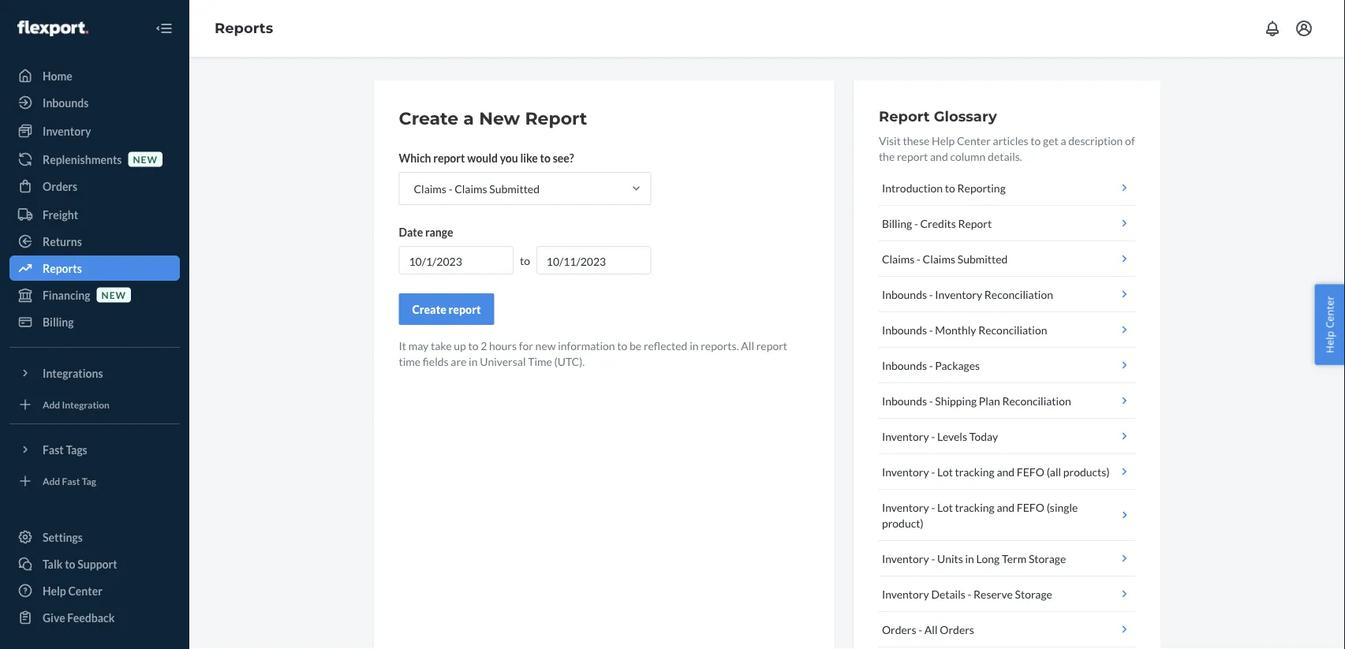 Task type: describe. For each thing, give the bounding box(es) containing it.
returns link
[[9, 229, 180, 254]]

it may take up to 2 hours for new information to be reflected in reports. all report time fields are in universal time (utc).
[[399, 339, 788, 368]]

fast tags
[[43, 443, 87, 456]]

and for inventory - lot tracking and fefo (all products)
[[997, 465, 1015, 479]]

inbounds - inventory reconciliation button
[[879, 277, 1136, 312]]

products)
[[1064, 465, 1110, 479]]

billing for billing
[[43, 315, 74, 329]]

to right like
[[540, 151, 551, 165]]

billing - credits report
[[882, 217, 992, 230]]

inbounds - monthly reconciliation
[[882, 323, 1047, 337]]

time
[[528, 355, 552, 368]]

range
[[425, 225, 453, 239]]

and for inventory - lot tracking and fefo (single product)
[[997, 501, 1015, 514]]

fast tags button
[[9, 437, 180, 462]]

0 vertical spatial claims - claims submitted
[[414, 182, 540, 195]]

inventory - lot tracking and fefo (all products)
[[882, 465, 1110, 479]]

help center button
[[1315, 284, 1345, 365]]

report inside button
[[449, 303, 481, 316]]

inbounds for inbounds - inventory reconciliation
[[882, 288, 927, 301]]

- for inventory - units in long term storage button
[[931, 552, 935, 565]]

claims down would on the left top of page
[[455, 182, 487, 195]]

inventory details - reserve storage button
[[879, 577, 1136, 612]]

reports inside "link"
[[43, 262, 82, 275]]

inventory - levels today button
[[879, 419, 1136, 455]]

levels
[[937, 430, 967, 443]]

inventory - levels today
[[882, 430, 998, 443]]

orders link
[[9, 174, 180, 199]]

close navigation image
[[155, 19, 174, 38]]

add integration
[[43, 399, 110, 410]]

add for add integration
[[43, 399, 60, 410]]

reflected
[[644, 339, 688, 352]]

inventory inside 'button'
[[935, 288, 982, 301]]

open notifications image
[[1263, 19, 1282, 38]]

inventory - units in long term storage button
[[879, 541, 1136, 577]]

0 vertical spatial a
[[463, 108, 474, 129]]

0 vertical spatial in
[[690, 339, 699, 352]]

all inside it may take up to 2 hours for new information to be reflected in reports. all report time fields are in universal time (utc).
[[741, 339, 754, 352]]

are
[[451, 355, 467, 368]]

- for inbounds - monthly reconciliation button
[[929, 323, 933, 337]]

may
[[409, 339, 429, 352]]

10/11/2023
[[547, 254, 606, 268]]

billing for billing - credits report
[[882, 217, 912, 230]]

center inside visit these help center articles to get a description of the report and column details.
[[957, 134, 991, 147]]

inventory - lot tracking and fefo (single product) button
[[879, 490, 1136, 541]]

report for billing - credits report
[[958, 217, 992, 230]]

reconciliation for inbounds - monthly reconciliation
[[979, 323, 1047, 337]]

financing
[[43, 288, 90, 302]]

introduction
[[882, 181, 943, 195]]

inbounds link
[[9, 90, 180, 115]]

integration
[[62, 399, 110, 410]]

tag
[[82, 475, 96, 487]]

in inside button
[[965, 552, 974, 565]]

time
[[399, 355, 421, 368]]

shipping
[[935, 394, 977, 408]]

orders - all orders
[[882, 623, 974, 636]]

billing - credits report button
[[879, 206, 1136, 241]]

would
[[467, 151, 498, 165]]

help inside visit these help center articles to get a description of the report and column details.
[[932, 134, 955, 147]]

inbounds for inbounds - packages
[[882, 359, 927, 372]]

- right details
[[968, 587, 972, 601]]

- for "inventory - levels today" button
[[931, 430, 935, 443]]

hours
[[489, 339, 517, 352]]

1 horizontal spatial reports link
[[215, 19, 273, 37]]

create a new report
[[399, 108, 587, 129]]

report glossary
[[879, 107, 997, 125]]

packages
[[935, 359, 980, 372]]

lot for inventory - lot tracking and fefo (single product)
[[937, 501, 953, 514]]

- for the inventory - lot tracking and fefo (all products) button
[[931, 465, 935, 479]]

talk
[[43, 557, 63, 571]]

reports.
[[701, 339, 739, 352]]

inventory for inventory - levels today
[[882, 430, 929, 443]]

tracking for (all
[[955, 465, 995, 479]]

- for inventory - lot tracking and fefo (single product) button
[[931, 501, 935, 514]]

claims - claims submitted button
[[879, 241, 1136, 277]]

help center inside button
[[1323, 296, 1337, 353]]

freight link
[[9, 202, 180, 227]]

inbounds - packages button
[[879, 348, 1136, 383]]

inventory details - reserve storage
[[882, 587, 1053, 601]]

inventory link
[[9, 118, 180, 144]]

help inside button
[[1323, 331, 1337, 353]]

create report
[[412, 303, 481, 316]]

articles
[[993, 134, 1029, 147]]

settings
[[43, 531, 83, 544]]

1 vertical spatial help center
[[43, 584, 103, 598]]

create report button
[[399, 294, 494, 325]]

which
[[399, 151, 431, 165]]

inventory - lot tracking and fefo (single product)
[[882, 501, 1078, 530]]

add fast tag
[[43, 475, 96, 487]]

returns
[[43, 235, 82, 248]]

add integration link
[[9, 392, 180, 417]]

fefo for (all
[[1017, 465, 1045, 479]]

orders - all orders button
[[879, 612, 1136, 648]]

inbounds for inbounds
[[43, 96, 89, 109]]

like
[[520, 151, 538, 165]]

give
[[43, 611, 65, 625]]

it
[[399, 339, 406, 352]]

settings link
[[9, 525, 180, 550]]

reserve
[[974, 587, 1013, 601]]

of
[[1125, 134, 1135, 147]]

help center link
[[9, 578, 180, 604]]

introduction to reporting button
[[879, 170, 1136, 206]]

feedback
[[67, 611, 115, 625]]

fefo for (single
[[1017, 501, 1045, 514]]

flexport logo image
[[17, 20, 88, 36]]

2 horizontal spatial orders
[[940, 623, 974, 636]]

glossary
[[934, 107, 997, 125]]

which report would you like to see?
[[399, 151, 574, 165]]

- for billing - credits report button at the right top of the page
[[914, 217, 918, 230]]

today
[[970, 430, 998, 443]]

create for create report
[[412, 303, 447, 316]]

to inside introduction to reporting 'button'
[[945, 181, 955, 195]]

add fast tag link
[[9, 469, 180, 494]]



Task type: vqa. For each thing, say whether or not it's contained in the screenshot.
Fast Tags dropdown button
yes



Task type: locate. For each thing, give the bounding box(es) containing it.
1 horizontal spatial in
[[690, 339, 699, 352]]

column
[[950, 150, 986, 163]]

in right are
[[469, 355, 478, 368]]

and down the inventory - lot tracking and fefo (all products) button
[[997, 501, 1015, 514]]

reconciliation inside button
[[1003, 394, 1071, 408]]

inventory down the product)
[[882, 552, 929, 565]]

2 vertical spatial and
[[997, 501, 1015, 514]]

details.
[[988, 150, 1022, 163]]

fefo left (single
[[1017, 501, 1045, 514]]

up
[[454, 339, 466, 352]]

talk to support
[[43, 557, 117, 571]]

2 lot from the top
[[937, 501, 953, 514]]

inbounds for inbounds - shipping plan reconciliation
[[882, 394, 927, 408]]

1 horizontal spatial help center
[[1323, 296, 1337, 353]]

see?
[[553, 151, 574, 165]]

date range
[[399, 225, 453, 239]]

units
[[937, 552, 963, 565]]

inventory for inventory - lot tracking and fefo (all products)
[[882, 465, 929, 479]]

0 horizontal spatial new
[[101, 289, 126, 301]]

billing down introduction at the right top of the page
[[882, 217, 912, 230]]

report up see? at the left top of page
[[525, 108, 587, 129]]

1 horizontal spatial a
[[1061, 134, 1067, 147]]

- inside 'button'
[[929, 288, 933, 301]]

add left integration
[[43, 399, 60, 410]]

all right reports. at the bottom of the page
[[741, 339, 754, 352]]

inbounds for inbounds - monthly reconciliation
[[882, 323, 927, 337]]

storage right term
[[1029, 552, 1066, 565]]

a left the "new"
[[463, 108, 474, 129]]

report inside button
[[958, 217, 992, 230]]

details
[[931, 587, 966, 601]]

billing down financing at the left
[[43, 315, 74, 329]]

0 vertical spatial create
[[399, 108, 459, 129]]

the
[[879, 150, 895, 163]]

these
[[903, 134, 930, 147]]

0 vertical spatial fast
[[43, 443, 64, 456]]

new for replenishments
[[133, 153, 158, 165]]

1 tracking from the top
[[955, 465, 995, 479]]

1 vertical spatial help
[[1323, 331, 1337, 353]]

0 horizontal spatial help
[[43, 584, 66, 598]]

in left long
[[965, 552, 974, 565]]

0 vertical spatial new
[[133, 153, 158, 165]]

inventory up monthly
[[935, 288, 982, 301]]

reconciliation down the inbounds - packages button
[[1003, 394, 1071, 408]]

reconciliation for inbounds - inventory reconciliation
[[985, 288, 1053, 301]]

inbounds down 'home'
[[43, 96, 89, 109]]

report inside it may take up to 2 hours for new information to be reflected in reports. all report time fields are in universal time (utc).
[[756, 339, 788, 352]]

for
[[519, 339, 533, 352]]

0 horizontal spatial in
[[469, 355, 478, 368]]

1 horizontal spatial reports
[[215, 19, 273, 37]]

1 vertical spatial create
[[412, 303, 447, 316]]

- for inbounds - inventory reconciliation 'button'
[[929, 288, 933, 301]]

inventory up replenishments at the top left of page
[[43, 124, 91, 138]]

center
[[957, 134, 991, 147], [1323, 296, 1337, 328], [68, 584, 103, 598]]

tracking down inventory - lot tracking and fefo (all products)
[[955, 501, 995, 514]]

to left 10/11/2023
[[520, 254, 530, 267]]

product)
[[882, 516, 924, 530]]

lot inside inventory - lot tracking and fefo (single product)
[[937, 501, 953, 514]]

inbounds inside inbounds - monthly reconciliation button
[[882, 323, 927, 337]]

1 vertical spatial fast
[[62, 475, 80, 487]]

0 horizontal spatial all
[[741, 339, 754, 352]]

orders down inventory details - reserve storage
[[882, 623, 917, 636]]

1 horizontal spatial help
[[932, 134, 955, 147]]

inventory for inventory
[[43, 124, 91, 138]]

2
[[481, 339, 487, 352]]

1 lot from the top
[[937, 465, 953, 479]]

1 horizontal spatial report
[[879, 107, 930, 125]]

you
[[500, 151, 518, 165]]

create up which
[[399, 108, 459, 129]]

talk to support button
[[9, 552, 180, 577]]

inbounds - packages
[[882, 359, 980, 372]]

reports
[[215, 19, 273, 37], [43, 262, 82, 275]]

1 vertical spatial and
[[997, 465, 1015, 479]]

claims down which
[[414, 182, 447, 195]]

0 vertical spatial reconciliation
[[985, 288, 1053, 301]]

add for add fast tag
[[43, 475, 60, 487]]

0 vertical spatial reports link
[[215, 19, 273, 37]]

- left monthly
[[929, 323, 933, 337]]

2 horizontal spatial help
[[1323, 331, 1337, 353]]

0 vertical spatial reports
[[215, 19, 273, 37]]

0 horizontal spatial orders
[[43, 180, 78, 193]]

- left credits
[[914, 217, 918, 230]]

2 fefo from the top
[[1017, 501, 1045, 514]]

0 vertical spatial lot
[[937, 465, 953, 479]]

0 vertical spatial tracking
[[955, 465, 995, 479]]

1 vertical spatial fefo
[[1017, 501, 1045, 514]]

orders for orders - all orders
[[882, 623, 917, 636]]

1 add from the top
[[43, 399, 60, 410]]

reconciliation down "claims - claims submitted" button
[[985, 288, 1053, 301]]

monthly
[[935, 323, 977, 337]]

0 vertical spatial and
[[930, 150, 948, 163]]

storage right reserve
[[1015, 587, 1053, 601]]

report down reporting
[[958, 217, 992, 230]]

report right reports. at the bottom of the page
[[756, 339, 788, 352]]

- inside inventory - lot tracking and fefo (single product)
[[931, 501, 935, 514]]

new inside it may take up to 2 hours for new information to be reflected in reports. all report time fields are in universal time (utc).
[[535, 339, 556, 352]]

inventory up orders - all orders
[[882, 587, 929, 601]]

fast left the tags
[[43, 443, 64, 456]]

- for the inbounds - packages button
[[929, 359, 933, 372]]

to inside talk to support button
[[65, 557, 75, 571]]

replenishments
[[43, 153, 122, 166]]

- for inbounds - shipping plan reconciliation button
[[929, 394, 933, 408]]

orders for orders
[[43, 180, 78, 193]]

submitted up inbounds - inventory reconciliation
[[958, 252, 1008, 266]]

1 vertical spatial tracking
[[955, 501, 995, 514]]

lot up units
[[937, 501, 953, 514]]

- for orders - all orders button
[[919, 623, 923, 636]]

inventory - units in long term storage
[[882, 552, 1066, 565]]

- up the inventory - units in long term storage
[[931, 501, 935, 514]]

to left 2
[[468, 339, 479, 352]]

0 horizontal spatial reports
[[43, 262, 82, 275]]

get
[[1043, 134, 1059, 147]]

1 vertical spatial add
[[43, 475, 60, 487]]

and inside the inventory - lot tracking and fefo (all products) button
[[997, 465, 1015, 479]]

tracking for (single
[[955, 501, 995, 514]]

report up up
[[449, 303, 481, 316]]

1 horizontal spatial center
[[957, 134, 991, 147]]

2 vertical spatial in
[[965, 552, 974, 565]]

credits
[[920, 217, 956, 230]]

2 horizontal spatial center
[[1323, 296, 1337, 328]]

help
[[932, 134, 955, 147], [1323, 331, 1337, 353], [43, 584, 66, 598]]

fast left tag
[[62, 475, 80, 487]]

1 vertical spatial new
[[101, 289, 126, 301]]

1 vertical spatial submitted
[[958, 252, 1008, 266]]

center inside button
[[1323, 296, 1337, 328]]

freight
[[43, 208, 78, 221]]

to left reporting
[[945, 181, 955, 195]]

orders up freight
[[43, 180, 78, 193]]

0 vertical spatial center
[[957, 134, 991, 147]]

inbounds left packages
[[882, 359, 927, 372]]

inbounds inside the inbounds - packages button
[[882, 359, 927, 372]]

0 horizontal spatial submitted
[[489, 182, 540, 195]]

and inside visit these help center articles to get a description of the report and column details.
[[930, 150, 948, 163]]

integrations button
[[9, 361, 180, 386]]

1 vertical spatial storage
[[1015, 587, 1053, 601]]

and left column
[[930, 150, 948, 163]]

tracking down today
[[955, 465, 995, 479]]

1 vertical spatial center
[[1323, 296, 1337, 328]]

new up billing link
[[101, 289, 126, 301]]

information
[[558, 339, 615, 352]]

report up these
[[879, 107, 930, 125]]

fefo
[[1017, 465, 1045, 479], [1017, 501, 1045, 514]]

1 horizontal spatial orders
[[882, 623, 917, 636]]

reconciliation
[[985, 288, 1053, 301], [979, 323, 1047, 337], [1003, 394, 1071, 408]]

2 vertical spatial help
[[43, 584, 66, 598]]

and inside inventory - lot tracking and fefo (single product)
[[997, 501, 1015, 514]]

0 vertical spatial help
[[932, 134, 955, 147]]

- left levels
[[931, 430, 935, 443]]

1 vertical spatial all
[[925, 623, 938, 636]]

1 vertical spatial in
[[469, 355, 478, 368]]

2 tracking from the top
[[955, 501, 995, 514]]

0 horizontal spatial billing
[[43, 315, 74, 329]]

to left the 'be'
[[617, 339, 628, 352]]

claims down billing - credits report
[[882, 252, 915, 266]]

to left get
[[1031, 134, 1041, 147]]

- inside button
[[929, 323, 933, 337]]

- up range
[[449, 182, 453, 195]]

inbounds inside inbounds - shipping plan reconciliation button
[[882, 394, 927, 408]]

0 vertical spatial storage
[[1029, 552, 1066, 565]]

0 horizontal spatial help center
[[43, 584, 103, 598]]

inbounds down inbounds - packages
[[882, 394, 927, 408]]

lot for inventory - lot tracking and fefo (all products)
[[937, 465, 953, 479]]

home
[[43, 69, 72, 82]]

0 vertical spatial all
[[741, 339, 754, 352]]

create
[[399, 108, 459, 129], [412, 303, 447, 316]]

be
[[630, 339, 642, 352]]

inbounds - shipping plan reconciliation
[[882, 394, 1071, 408]]

tracking inside inventory - lot tracking and fefo (single product)
[[955, 501, 995, 514]]

inventory for inventory - lot tracking and fefo (single product)
[[882, 501, 929, 514]]

report for create a new report
[[525, 108, 587, 129]]

inventory inside inventory - lot tracking and fefo (single product)
[[882, 501, 929, 514]]

2 vertical spatial reconciliation
[[1003, 394, 1071, 408]]

visit these help center articles to get a description of the report and column details.
[[879, 134, 1135, 163]]

(single
[[1047, 501, 1078, 514]]

1 vertical spatial a
[[1061, 134, 1067, 147]]

reconciliation down inbounds - inventory reconciliation 'button'
[[979, 323, 1047, 337]]

new up time
[[535, 339, 556, 352]]

home link
[[9, 63, 180, 88]]

0 vertical spatial help center
[[1323, 296, 1337, 353]]

-
[[449, 182, 453, 195], [914, 217, 918, 230], [917, 252, 921, 266], [929, 288, 933, 301], [929, 323, 933, 337], [929, 359, 933, 372], [929, 394, 933, 408], [931, 430, 935, 443], [931, 465, 935, 479], [931, 501, 935, 514], [931, 552, 935, 565], [968, 587, 972, 601], [919, 623, 923, 636]]

open account menu image
[[1295, 19, 1314, 38]]

create up the may
[[412, 303, 447, 316]]

create inside button
[[412, 303, 447, 316]]

fast
[[43, 443, 64, 456], [62, 475, 80, 487]]

- for "claims - claims submitted" button
[[917, 252, 921, 266]]

new for financing
[[101, 289, 126, 301]]

- down billing - credits report
[[917, 252, 921, 266]]

all down details
[[925, 623, 938, 636]]

and down "inventory - levels today" button
[[997, 465, 1015, 479]]

inventory down inventory - levels today
[[882, 465, 929, 479]]

lot down inventory - levels today
[[937, 465, 953, 479]]

storage
[[1029, 552, 1066, 565], [1015, 587, 1053, 601]]

- down inventory details - reserve storage
[[919, 623, 923, 636]]

0 vertical spatial submitted
[[489, 182, 540, 195]]

billing link
[[9, 309, 180, 335]]

fefo left "(all"
[[1017, 465, 1045, 479]]

inventory up the product)
[[882, 501, 929, 514]]

0 horizontal spatial claims - claims submitted
[[414, 182, 540, 195]]

2 horizontal spatial report
[[958, 217, 992, 230]]

to
[[1031, 134, 1041, 147], [540, 151, 551, 165], [945, 181, 955, 195], [520, 254, 530, 267], [468, 339, 479, 352], [617, 339, 628, 352], [65, 557, 75, 571]]

introduction to reporting
[[882, 181, 1006, 195]]

tags
[[66, 443, 87, 456]]

in
[[690, 339, 699, 352], [469, 355, 478, 368], [965, 552, 974, 565]]

visit
[[879, 134, 901, 147]]

- left units
[[931, 552, 935, 565]]

claims down credits
[[923, 252, 956, 266]]

inbounds up inbounds - packages
[[882, 323, 927, 337]]

1 vertical spatial reports link
[[9, 256, 180, 281]]

give feedback button
[[9, 605, 180, 630]]

new up the "orders" link
[[133, 153, 158, 165]]

claims - claims submitted down would on the left top of page
[[414, 182, 540, 195]]

1 horizontal spatial new
[[133, 153, 158, 165]]

1 horizontal spatial claims - claims submitted
[[882, 252, 1008, 266]]

orders down details
[[940, 623, 974, 636]]

2 add from the top
[[43, 475, 60, 487]]

2 vertical spatial center
[[68, 584, 103, 598]]

inbounds inside inbounds link
[[43, 96, 89, 109]]

1 horizontal spatial all
[[925, 623, 938, 636]]

inventory - lot tracking and fefo (all products) button
[[879, 455, 1136, 490]]

date
[[399, 225, 423, 239]]

billing inside button
[[882, 217, 912, 230]]

fefo inside inventory - lot tracking and fefo (single product)
[[1017, 501, 1045, 514]]

report
[[879, 107, 930, 125], [525, 108, 587, 129], [958, 217, 992, 230]]

inventory for inventory details - reserve storage
[[882, 587, 929, 601]]

reconciliation inside button
[[979, 323, 1047, 337]]

plan
[[979, 394, 1000, 408]]

report left would on the left top of page
[[433, 151, 465, 165]]

integrations
[[43, 367, 103, 380]]

0 vertical spatial add
[[43, 399, 60, 410]]

2 horizontal spatial in
[[965, 552, 974, 565]]

(all
[[1047, 465, 1061, 479]]

- left shipping
[[929, 394, 933, 408]]

to inside visit these help center articles to get a description of the report and column details.
[[1031, 134, 1041, 147]]

10/1/2023
[[409, 254, 462, 268]]

0 horizontal spatial center
[[68, 584, 103, 598]]

long
[[977, 552, 1000, 565]]

term
[[1002, 552, 1027, 565]]

1 vertical spatial reconciliation
[[979, 323, 1047, 337]]

- down inventory - levels today
[[931, 465, 935, 479]]

to right talk
[[65, 557, 75, 571]]

reconciliation inside 'button'
[[985, 288, 1053, 301]]

1 horizontal spatial billing
[[882, 217, 912, 230]]

0 vertical spatial fefo
[[1017, 465, 1045, 479]]

a right get
[[1061, 134, 1067, 147]]

reporting
[[958, 181, 1006, 195]]

2 horizontal spatial new
[[535, 339, 556, 352]]

create for create a new report
[[399, 108, 459, 129]]

- left packages
[[929, 359, 933, 372]]

submitted down you
[[489, 182, 540, 195]]

in left reports. at the bottom of the page
[[690, 339, 699, 352]]

1 vertical spatial reports
[[43, 262, 82, 275]]

0 horizontal spatial report
[[525, 108, 587, 129]]

all
[[741, 339, 754, 352], [925, 623, 938, 636]]

inbounds up inbounds - monthly reconciliation
[[882, 288, 927, 301]]

1 fefo from the top
[[1017, 465, 1045, 479]]

inbounds - inventory reconciliation
[[882, 288, 1053, 301]]

all inside button
[[925, 623, 938, 636]]

report inside visit these help center articles to get a description of the report and column details.
[[897, 150, 928, 163]]

add down fast tags
[[43, 475, 60, 487]]

a inside visit these help center articles to get a description of the report and column details.
[[1061, 134, 1067, 147]]

claims - claims submitted inside button
[[882, 252, 1008, 266]]

1 vertical spatial claims - claims submitted
[[882, 252, 1008, 266]]

report down these
[[897, 150, 928, 163]]

orders
[[43, 180, 78, 193], [882, 623, 917, 636], [940, 623, 974, 636]]

1 vertical spatial billing
[[43, 315, 74, 329]]

support
[[78, 557, 117, 571]]

0 horizontal spatial a
[[463, 108, 474, 129]]

inbounds inside inbounds - inventory reconciliation 'button'
[[882, 288, 927, 301]]

1 vertical spatial lot
[[937, 501, 953, 514]]

- up inbounds - monthly reconciliation
[[929, 288, 933, 301]]

1 horizontal spatial submitted
[[958, 252, 1008, 266]]

- inside button
[[929, 394, 933, 408]]

inventory left levels
[[882, 430, 929, 443]]

0 vertical spatial billing
[[882, 217, 912, 230]]

submitted inside button
[[958, 252, 1008, 266]]

2 vertical spatial new
[[535, 339, 556, 352]]

0 horizontal spatial reports link
[[9, 256, 180, 281]]

fast inside dropdown button
[[43, 443, 64, 456]]

inventory for inventory - units in long term storage
[[882, 552, 929, 565]]

claims - claims submitted down credits
[[882, 252, 1008, 266]]



